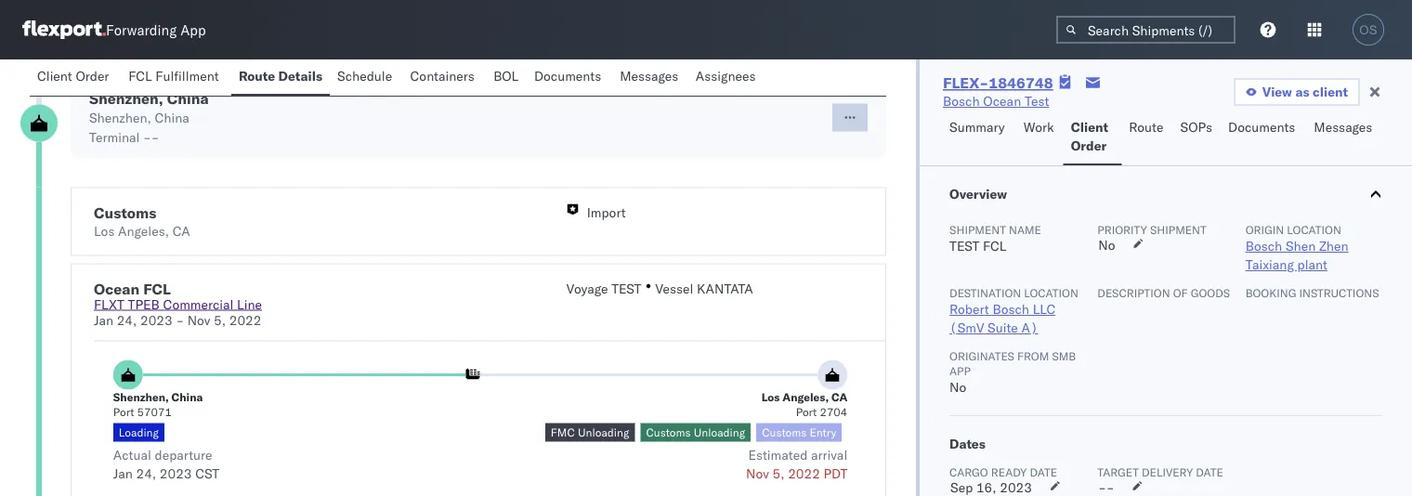 Task type: describe. For each thing, give the bounding box(es) containing it.
smb
[[1052, 349, 1076, 363]]

ca inside los angeles, ca port 2704
[[832, 391, 848, 405]]

view as client button
[[1234, 78, 1360, 106]]

target
[[1098, 465, 1139, 479]]

order for client order button to the right
[[1071, 138, 1107, 154]]

route button
[[1122, 111, 1173, 165]]

Search Shipments (/) text field
[[1057, 16, 1236, 44]]

schedule
[[337, 68, 392, 84]]

china for shenzhen, china shenzhen, china terminal --
[[167, 89, 209, 108]]

route details button
[[231, 59, 330, 96]]

fcl inside shipment name test fcl
[[983, 238, 1007, 254]]

flex-
[[943, 73, 989, 92]]

taixiang
[[1246, 256, 1294, 273]]

fcl fulfillment button
[[121, 59, 231, 96]]

robert
[[950, 301, 989, 317]]

shipment name test fcl
[[950, 223, 1042, 254]]

line
[[237, 296, 262, 313]]

messages for the leftmost the messages button
[[620, 68, 679, 84]]

voyage
[[567, 281, 608, 297]]

priority shipment
[[1098, 223, 1207, 236]]

work button
[[1016, 111, 1064, 165]]

route details
[[239, 68, 322, 84]]

terminal
[[89, 129, 140, 145]]

1846748
[[989, 73, 1053, 92]]

route for route
[[1129, 119, 1164, 135]]

ocean fcl flxt tpeb commercial line jan 24, 2023 - nov 5, 2022
[[94, 280, 262, 328]]

destination location robert bosch llc (smv suite a)
[[950, 286, 1079, 336]]

booking
[[1246, 286, 1297, 300]]

bosch ocean test link
[[943, 92, 1049, 111]]

assignees button
[[688, 59, 767, 96]]

customs for customs los angeles, ca
[[94, 203, 156, 222]]

assignees
[[696, 68, 756, 84]]

entry
[[810, 426, 837, 440]]

angeles, inside los angeles, ca port 2704
[[783, 391, 829, 405]]

import
[[587, 204, 626, 221]]

fcl inside button
[[128, 68, 152, 84]]

0 vertical spatial ocean
[[983, 93, 1021, 109]]

(smv
[[950, 320, 984, 336]]

origin location bosch shen zhen taixiang plant
[[1246, 223, 1349, 273]]

forwarding app
[[106, 21, 206, 39]]

arrival
[[811, 447, 848, 463]]

route for route details
[[239, 68, 275, 84]]

fmc
[[551, 426, 575, 440]]

nov inside ocean fcl flxt tpeb commercial line jan 24, 2023 - nov 5, 2022
[[187, 312, 210, 328]]

ca inside customs los angeles, ca
[[173, 223, 190, 239]]

instructions
[[1300, 286, 1379, 300]]

port inside shenzhen, china port 57071 loading actual departure jan 24, 2023 cst
[[113, 406, 134, 420]]

0 vertical spatial no
[[1099, 237, 1116, 253]]

5, inside 'estimated arrival nov 5, 2022 pdt'
[[773, 466, 785, 482]]

china for shenzhen, china port 57071 loading actual departure jan 24, 2023 cst
[[172, 391, 203, 405]]

sops
[[1181, 119, 1213, 135]]

cst
[[195, 466, 219, 482]]

1 vertical spatial client order
[[1071, 119, 1109, 154]]

port inside los angeles, ca port 2704
[[796, 406, 817, 420]]

bosch inside origin location bosch shen zhen taixiang plant
[[1246, 238, 1283, 254]]

os button
[[1347, 8, 1390, 51]]

originates from smb app no
[[950, 349, 1076, 395]]

a)
[[1022, 320, 1038, 336]]

1 vertical spatial shenzhen,
[[89, 110, 151, 126]]

containers button
[[403, 59, 486, 96]]

fulfillment
[[155, 68, 219, 84]]

containers
[[410, 68, 475, 84]]

- inside ocean fcl flxt tpeb commercial line jan 24, 2023 - nov 5, 2022
[[176, 312, 184, 328]]

los inside los angeles, ca port 2704
[[762, 391, 780, 405]]

details
[[278, 68, 322, 84]]

destination
[[950, 286, 1021, 300]]

llc
[[1033, 301, 1056, 317]]

--
[[1099, 479, 1115, 496]]

customs entry
[[762, 426, 837, 440]]

summary button
[[942, 111, 1016, 165]]

as
[[1296, 84, 1310, 100]]

jan inside ocean fcl flxt tpeb commercial line jan 24, 2023 - nov 5, 2022
[[94, 312, 113, 328]]

from
[[1018, 349, 1049, 363]]

sops button
[[1173, 111, 1221, 165]]

commercial
[[163, 296, 234, 313]]

shipment
[[950, 223, 1006, 236]]

sep 16, 2023
[[951, 479, 1032, 496]]

test
[[1025, 93, 1049, 109]]

vessel
[[655, 281, 694, 297]]

forwarding app link
[[22, 20, 206, 39]]

tpeb
[[128, 296, 160, 313]]

1 vertical spatial documents button
[[1221, 111, 1307, 165]]

los angeles, ca port 2704
[[762, 391, 848, 420]]

overview button
[[920, 166, 1412, 222]]

flexport. image
[[22, 20, 106, 39]]

bosch ocean test
[[943, 93, 1049, 109]]

cargo
[[950, 465, 988, 479]]

voyage test
[[567, 281, 642, 297]]

unloading for fmc unloading
[[578, 426, 629, 440]]

0 vertical spatial documents button
[[527, 59, 613, 96]]

overview
[[950, 186, 1007, 202]]

2022 inside ocean fcl flxt tpeb commercial line jan 24, 2023 - nov 5, 2022
[[229, 312, 262, 328]]

sep
[[951, 479, 973, 496]]

shenzhen, china shenzhen, china terminal --
[[89, 89, 209, 145]]

priority
[[1098, 223, 1147, 236]]

origin
[[1246, 223, 1284, 236]]

cargo ready date
[[950, 465, 1057, 479]]

1 horizontal spatial client order button
[[1064, 111, 1122, 165]]

location for zhen
[[1287, 223, 1342, 236]]



Task type: vqa. For each thing, say whether or not it's contained in the screenshot.
the bottommost 2022
yes



Task type: locate. For each thing, give the bounding box(es) containing it.
5, inside ocean fcl flxt tpeb commercial line jan 24, 2023 - nov 5, 2022
[[214, 312, 226, 328]]

location inside destination location robert bosch llc (smv suite a)
[[1024, 286, 1079, 300]]

fcl down shipment
[[983, 238, 1007, 254]]

documents down view
[[1228, 119, 1296, 135]]

customs down terminal
[[94, 203, 156, 222]]

1 horizontal spatial ca
[[832, 391, 848, 405]]

shenzhen, china port 57071 loading actual departure jan 24, 2023 cst
[[113, 391, 219, 482]]

location
[[1287, 223, 1342, 236], [1024, 286, 1079, 300]]

shenzhen,
[[89, 89, 163, 108], [89, 110, 151, 126], [113, 391, 169, 405]]

1 port from the left
[[113, 406, 134, 420]]

-
[[143, 129, 151, 145], [151, 129, 159, 145], [176, 312, 184, 328], [1099, 479, 1107, 496], [1107, 479, 1115, 496]]

loading
[[119, 426, 159, 440]]

1 horizontal spatial bosch
[[993, 301, 1030, 317]]

fcl fulfillment
[[128, 68, 219, 84]]

customs for customs entry
[[762, 426, 807, 440]]

0 vertical spatial messages
[[620, 68, 679, 84]]

location for llc
[[1024, 286, 1079, 300]]

1 horizontal spatial location
[[1287, 223, 1342, 236]]

client order down 'flexport.' image
[[37, 68, 109, 84]]

0 horizontal spatial client order button
[[30, 59, 121, 96]]

customs right 'fmc unloading' on the left of page
[[646, 426, 691, 440]]

zhen
[[1319, 238, 1349, 254]]

china inside shenzhen, china port 57071 loading actual departure jan 24, 2023 cst
[[172, 391, 203, 405]]

0 horizontal spatial 2022
[[229, 312, 262, 328]]

0 horizontal spatial bosch
[[943, 93, 980, 109]]

1 vertical spatial ca
[[832, 391, 848, 405]]

flex-1846748 link
[[943, 73, 1053, 92]]

0 vertical spatial los
[[94, 223, 115, 239]]

0 vertical spatial app
[[180, 21, 206, 39]]

booking instructions
[[1246, 286, 1379, 300]]

1 horizontal spatial los
[[762, 391, 780, 405]]

documents right bol button on the left top of the page
[[534, 68, 601, 84]]

0 vertical spatial route
[[239, 68, 275, 84]]

fcl up shenzhen, china shenzhen, china terminal --
[[128, 68, 152, 84]]

pdt
[[824, 466, 848, 482]]

kantata
[[697, 281, 753, 297]]

departure
[[155, 447, 212, 463]]

estimated arrival nov 5, 2022 pdt
[[746, 447, 848, 482]]

jan
[[94, 312, 113, 328], [113, 466, 133, 482]]

los
[[94, 223, 115, 239], [762, 391, 780, 405]]

location up llc in the right of the page
[[1024, 286, 1079, 300]]

no down the originates
[[950, 379, 967, 395]]

client order
[[37, 68, 109, 84], [1071, 119, 1109, 154]]

date for --
[[1196, 465, 1224, 479]]

2 horizontal spatial customs
[[762, 426, 807, 440]]

client
[[1313, 84, 1348, 100]]

0 vertical spatial angeles,
[[118, 223, 169, 239]]

forwarding
[[106, 21, 177, 39]]

description
[[1098, 286, 1170, 300]]

order
[[76, 68, 109, 84], [1071, 138, 1107, 154]]

work
[[1024, 119, 1054, 135]]

flex-1846748
[[943, 73, 1053, 92]]

bosch inside destination location robert bosch llc (smv suite a)
[[993, 301, 1030, 317]]

messages left the assignees
[[620, 68, 679, 84]]

unloading left the customs entry
[[694, 426, 745, 440]]

0 horizontal spatial unloading
[[578, 426, 629, 440]]

estimated
[[748, 447, 808, 463]]

1 vertical spatial messages
[[1314, 119, 1373, 135]]

16,
[[976, 479, 997, 496]]

angeles, up 2704
[[783, 391, 829, 405]]

0 horizontal spatial no
[[950, 379, 967, 395]]

client down 'flexport.' image
[[37, 68, 72, 84]]

test down shipment
[[950, 238, 980, 254]]

2023
[[140, 312, 173, 328], [160, 466, 192, 482], [1000, 479, 1032, 496]]

of
[[1173, 286, 1188, 300]]

goods
[[1191, 286, 1230, 300]]

1 horizontal spatial customs
[[646, 426, 691, 440]]

1 vertical spatial documents
[[1228, 119, 1296, 135]]

jan down actual on the bottom of the page
[[113, 466, 133, 482]]

0 vertical spatial china
[[167, 89, 209, 108]]

ready
[[991, 465, 1027, 479]]

0 vertical spatial client order
[[37, 68, 109, 84]]

2023 inside shenzhen, china port 57071 loading actual departure jan 24, 2023 cst
[[160, 466, 192, 482]]

1 horizontal spatial order
[[1071, 138, 1107, 154]]

1 vertical spatial 5,
[[773, 466, 785, 482]]

vessel kantata
[[655, 281, 753, 297]]

location up 'shen'
[[1287, 223, 1342, 236]]

0 horizontal spatial ca
[[173, 223, 190, 239]]

0 vertical spatial 2022
[[229, 312, 262, 328]]

0 vertical spatial client
[[37, 68, 72, 84]]

date for sep 16, 2023
[[1030, 465, 1057, 479]]

os
[[1360, 23, 1378, 37]]

0 vertical spatial 24,
[[117, 312, 137, 328]]

view
[[1263, 84, 1292, 100]]

app up fulfillment
[[180, 21, 206, 39]]

1 horizontal spatial date
[[1196, 465, 1224, 479]]

port up loading
[[113, 406, 134, 420]]

0 horizontal spatial angeles,
[[118, 223, 169, 239]]

1 horizontal spatial angeles,
[[783, 391, 829, 405]]

0 vertical spatial order
[[76, 68, 109, 84]]

2 port from the left
[[796, 406, 817, 420]]

0 horizontal spatial los
[[94, 223, 115, 239]]

shenzhen, for shenzhen, china shenzhen, china terminal --
[[89, 89, 163, 108]]

0 horizontal spatial documents button
[[527, 59, 613, 96]]

china up 57071 at the bottom of the page
[[172, 391, 203, 405]]

0 horizontal spatial client order
[[37, 68, 109, 84]]

1 horizontal spatial 5,
[[773, 466, 785, 482]]

2023 inside ocean fcl flxt tpeb commercial line jan 24, 2023 - nov 5, 2022
[[140, 312, 173, 328]]

1 vertical spatial angeles,
[[783, 391, 829, 405]]

0 horizontal spatial route
[[239, 68, 275, 84]]

57071
[[137, 406, 172, 420]]

customs los angeles, ca
[[94, 203, 190, 239]]

nov down estimated
[[746, 466, 769, 482]]

0 vertical spatial jan
[[94, 312, 113, 328]]

unloading for customs unloading
[[694, 426, 745, 440]]

app down the originates
[[950, 364, 971, 378]]

actual
[[113, 447, 151, 463]]

client
[[37, 68, 72, 84], [1071, 119, 1109, 135]]

0 horizontal spatial messages button
[[613, 59, 688, 96]]

route left "details"
[[239, 68, 275, 84]]

2 vertical spatial fcl
[[143, 280, 171, 298]]

messages down client
[[1314, 119, 1373, 135]]

jan left tpeb
[[94, 312, 113, 328]]

1 horizontal spatial app
[[950, 364, 971, 378]]

1 vertical spatial 24,
[[136, 466, 156, 482]]

client order button down 'flexport.' image
[[30, 59, 121, 96]]

customs up estimated
[[762, 426, 807, 440]]

1 vertical spatial client order button
[[1064, 111, 1122, 165]]

originates
[[950, 349, 1015, 363]]

1 horizontal spatial 2022
[[788, 466, 820, 482]]

0 vertical spatial test
[[950, 238, 980, 254]]

los up the customs entry
[[762, 391, 780, 405]]

0 vertical spatial client order button
[[30, 59, 121, 96]]

location inside origin location bosch shen zhen taixiang plant
[[1287, 223, 1342, 236]]

0 vertical spatial shenzhen,
[[89, 89, 163, 108]]

delivery
[[1142, 465, 1193, 479]]

china down fulfillment
[[167, 89, 209, 108]]

0 horizontal spatial port
[[113, 406, 134, 420]]

2022
[[229, 312, 262, 328], [788, 466, 820, 482]]

0 horizontal spatial test
[[612, 281, 642, 297]]

los inside customs los angeles, ca
[[94, 223, 115, 239]]

1 horizontal spatial ocean
[[983, 93, 1021, 109]]

target delivery date
[[1098, 465, 1224, 479]]

messages button down client
[[1307, 111, 1383, 165]]

2 horizontal spatial bosch
[[1246, 238, 1283, 254]]

1 vertical spatial fcl
[[983, 238, 1007, 254]]

bosch up suite
[[993, 301, 1030, 317]]

angeles, up tpeb
[[118, 223, 169, 239]]

app inside originates from smb app no
[[950, 364, 971, 378]]

1 horizontal spatial documents button
[[1221, 111, 1307, 165]]

jan inside shenzhen, china port 57071 loading actual departure jan 24, 2023 cst
[[113, 466, 133, 482]]

unloading
[[578, 426, 629, 440], [694, 426, 745, 440]]

fcl inside ocean fcl flxt tpeb commercial line jan 24, 2023 - nov 5, 2022
[[143, 280, 171, 298]]

fmc unloading
[[551, 426, 629, 440]]

test right voyage
[[612, 281, 642, 297]]

2 vertical spatial bosch
[[993, 301, 1030, 317]]

0 vertical spatial nov
[[187, 312, 210, 328]]

port up the customs entry
[[796, 406, 817, 420]]

nov left line
[[187, 312, 210, 328]]

0 vertical spatial 5,
[[214, 312, 226, 328]]

suite
[[988, 320, 1018, 336]]

order inside client order
[[1071, 138, 1107, 154]]

1 vertical spatial test
[[612, 281, 642, 297]]

1 vertical spatial china
[[155, 110, 189, 126]]

1 horizontal spatial test
[[950, 238, 980, 254]]

unloading right fmc
[[578, 426, 629, 440]]

ocean inside ocean fcl flxt tpeb commercial line jan 24, 2023 - nov 5, 2022
[[94, 280, 140, 298]]

flxt tpeb commercial line link
[[94, 296, 262, 313]]

1 vertical spatial app
[[950, 364, 971, 378]]

description of goods
[[1098, 286, 1230, 300]]

1 date from the left
[[1030, 465, 1057, 479]]

documents
[[534, 68, 601, 84], [1228, 119, 1296, 135]]

date right ready
[[1030, 465, 1057, 479]]

1 vertical spatial no
[[950, 379, 967, 395]]

bosch down origin
[[1246, 238, 1283, 254]]

documents button right the bol
[[527, 59, 613, 96]]

shenzhen, inside shenzhen, china port 57071 loading actual departure jan 24, 2023 cst
[[113, 391, 169, 405]]

order down forwarding app link at the left of page
[[76, 68, 109, 84]]

plant
[[1298, 256, 1328, 273]]

0 vertical spatial bosch
[[943, 93, 980, 109]]

1 vertical spatial jan
[[113, 466, 133, 482]]

test inside shipment name test fcl
[[950, 238, 980, 254]]

order for left client order button
[[76, 68, 109, 84]]

1 horizontal spatial port
[[796, 406, 817, 420]]

documents button down view
[[1221, 111, 1307, 165]]

name
[[1009, 223, 1042, 236]]

24,
[[117, 312, 137, 328], [136, 466, 156, 482]]

client order button right work
[[1064, 111, 1122, 165]]

24, inside ocean fcl flxt tpeb commercial line jan 24, 2023 - nov 5, 2022
[[117, 312, 137, 328]]

ocean down flex-1846748
[[983, 93, 1021, 109]]

1 vertical spatial client
[[1071, 119, 1109, 135]]

1 vertical spatial los
[[762, 391, 780, 405]]

0 horizontal spatial ocean
[[94, 280, 140, 298]]

ca up ocean fcl flxt tpeb commercial line jan 24, 2023 - nov 5, 2022
[[173, 223, 190, 239]]

1 horizontal spatial client order
[[1071, 119, 1109, 154]]

customs inside customs los angeles, ca
[[94, 203, 156, 222]]

2 vertical spatial china
[[172, 391, 203, 405]]

5, left line
[[214, 312, 226, 328]]

messages
[[620, 68, 679, 84], [1314, 119, 1373, 135]]

2023 down departure on the left of the page
[[160, 466, 192, 482]]

0 vertical spatial documents
[[534, 68, 601, 84]]

flxt
[[94, 296, 124, 313]]

2 unloading from the left
[[694, 426, 745, 440]]

client order button
[[30, 59, 121, 96], [1064, 111, 1122, 165]]

2022 inside 'estimated arrival nov 5, 2022 pdt'
[[788, 466, 820, 482]]

24, left commercial
[[117, 312, 137, 328]]

0 horizontal spatial order
[[76, 68, 109, 84]]

0 vertical spatial ca
[[173, 223, 190, 239]]

ocean down customs los angeles, ca
[[94, 280, 140, 298]]

1 horizontal spatial client
[[1071, 119, 1109, 135]]

1 vertical spatial bosch
[[1246, 238, 1283, 254]]

nov inside 'estimated arrival nov 5, 2022 pdt'
[[746, 466, 769, 482]]

5,
[[214, 312, 226, 328], [773, 466, 785, 482]]

shenzhen, for shenzhen, china port 57071 loading actual departure jan 24, 2023 cst
[[113, 391, 169, 405]]

1 vertical spatial nov
[[746, 466, 769, 482]]

0 horizontal spatial customs
[[94, 203, 156, 222]]

customs for customs unloading
[[646, 426, 691, 440]]

0 horizontal spatial app
[[180, 21, 206, 39]]

date right delivery
[[1196, 465, 1224, 479]]

1 vertical spatial ocean
[[94, 280, 140, 298]]

bol button
[[486, 59, 527, 96]]

1 vertical spatial route
[[1129, 119, 1164, 135]]

los up flxt
[[94, 223, 115, 239]]

0 horizontal spatial date
[[1030, 465, 1057, 479]]

2023 down ready
[[1000, 479, 1032, 496]]

ca up 2704
[[832, 391, 848, 405]]

1 unloading from the left
[[578, 426, 629, 440]]

order right work button
[[1071, 138, 1107, 154]]

2704
[[820, 406, 848, 420]]

china down fcl fulfillment button
[[155, 110, 189, 126]]

ca
[[173, 223, 190, 239], [832, 391, 848, 405]]

nov
[[187, 312, 210, 328], [746, 466, 769, 482]]

0 horizontal spatial location
[[1024, 286, 1079, 300]]

messages button left the assignees
[[613, 59, 688, 96]]

1 vertical spatial messages button
[[1307, 111, 1383, 165]]

24, inside shenzhen, china port 57071 loading actual departure jan 24, 2023 cst
[[136, 466, 156, 482]]

customs unloading
[[646, 426, 745, 440]]

customs
[[94, 203, 156, 222], [646, 426, 691, 440], [762, 426, 807, 440]]

bosch shen zhen taixiang plant link
[[1246, 238, 1349, 273]]

1 vertical spatial location
[[1024, 286, 1079, 300]]

0 horizontal spatial nov
[[187, 312, 210, 328]]

schedule button
[[330, 59, 403, 96]]

messages for the messages button to the right
[[1314, 119, 1373, 135]]

1 horizontal spatial no
[[1099, 237, 1116, 253]]

route
[[239, 68, 275, 84], [1129, 119, 1164, 135]]

0 vertical spatial fcl
[[128, 68, 152, 84]]

no down priority
[[1099, 237, 1116, 253]]

1 horizontal spatial messages button
[[1307, 111, 1383, 165]]

dates
[[950, 436, 986, 452]]

no inside originates from smb app no
[[950, 379, 967, 395]]

0 horizontal spatial 5,
[[214, 312, 226, 328]]

client right work
[[1071, 119, 1109, 135]]

shipment
[[1150, 223, 1207, 236]]

shen
[[1286, 238, 1316, 254]]

1 horizontal spatial documents
[[1228, 119, 1296, 135]]

1 horizontal spatial unloading
[[694, 426, 745, 440]]

angeles, inside customs los angeles, ca
[[118, 223, 169, 239]]

24, down actual on the bottom of the page
[[136, 466, 156, 482]]

1 vertical spatial order
[[1071, 138, 1107, 154]]

2023 right flxt
[[140, 312, 173, 328]]

0 vertical spatial location
[[1287, 223, 1342, 236]]

route left sops
[[1129, 119, 1164, 135]]

0 horizontal spatial client
[[37, 68, 72, 84]]

fcl right flxt
[[143, 280, 171, 298]]

2 date from the left
[[1196, 465, 1224, 479]]

bosch down flex- at the top of page
[[943, 93, 980, 109]]

client order right work button
[[1071, 119, 1109, 154]]

2 vertical spatial shenzhen,
[[113, 391, 169, 405]]

5, down estimated
[[773, 466, 785, 482]]

0 horizontal spatial messages
[[620, 68, 679, 84]]



